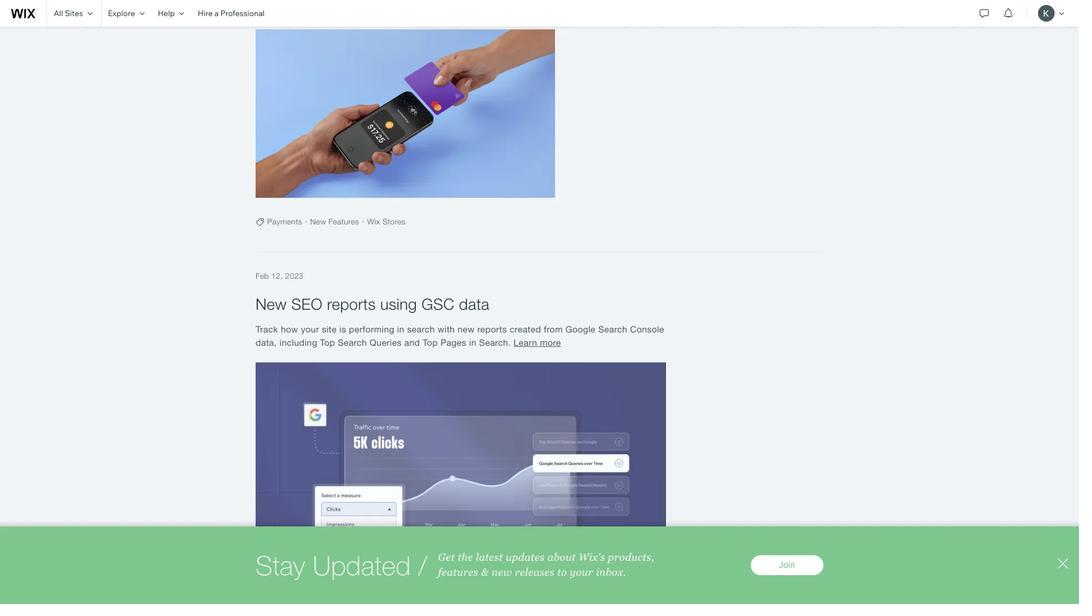 Task type: describe. For each thing, give the bounding box(es) containing it.
help
[[158, 8, 175, 18]]

hire a professional
[[198, 8, 265, 18]]

a
[[215, 8, 219, 18]]

all sites
[[54, 8, 83, 18]]

professional
[[220, 8, 265, 18]]

hire
[[198, 8, 213, 18]]

hire a professional link
[[191, 0, 271, 27]]



Task type: locate. For each thing, give the bounding box(es) containing it.
explore
[[108, 8, 135, 18]]

help button
[[151, 0, 191, 27]]

sites
[[65, 8, 83, 18]]

all
[[54, 8, 63, 18]]



Task type: vqa. For each thing, say whether or not it's contained in the screenshot.
Help
yes



